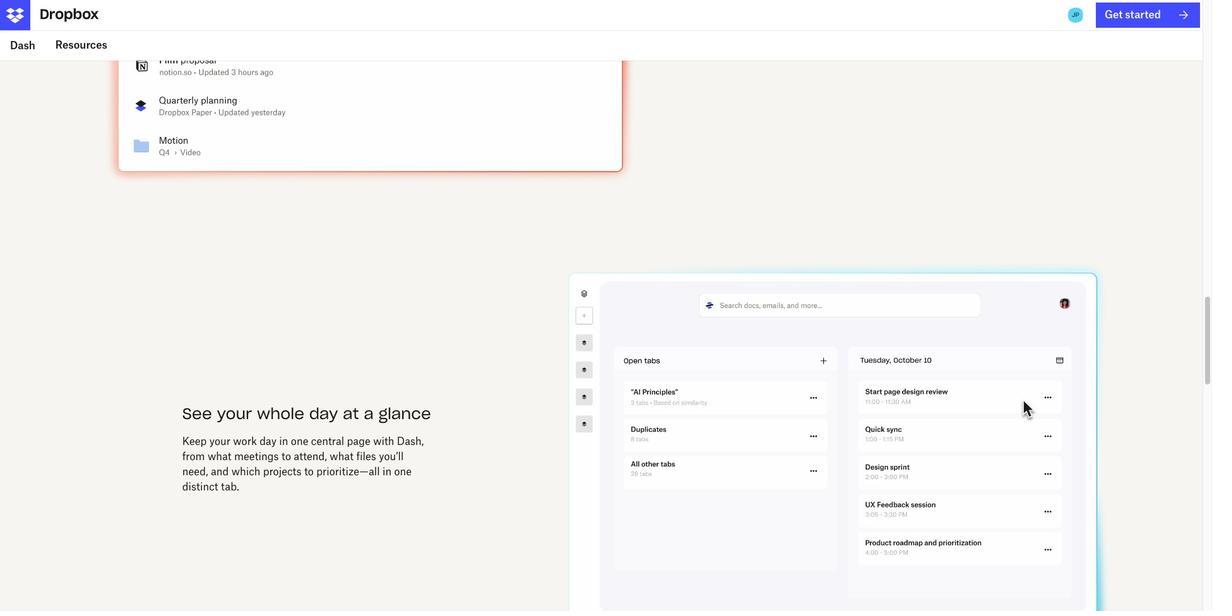 Task type: locate. For each thing, give the bounding box(es) containing it.
your
[[909, 0, 930, 10], [838, 27, 859, 40], [217, 404, 252, 424], [210, 435, 231, 448]]

browser
[[771, 27, 809, 40]]

dash, down for at the right top
[[837, 12, 864, 25]]

meetings
[[234, 450, 279, 463]]

started
[[1126, 8, 1162, 21]]

day inside keep your work day in one central page with dash, from what meetings to attend, what files you'll need, and which projects to prioritize—all in one distinct tab.
[[260, 435, 277, 448]]

0 vertical spatial dash,
[[837, 12, 864, 25]]

keep
[[182, 435, 207, 448]]

0 horizontal spatial with
[[373, 435, 394, 448]]

1 what from the left
[[208, 450, 232, 463]]

at
[[343, 404, 359, 424]]

what right 'from'
[[208, 450, 232, 463]]

in down whole
[[279, 435, 288, 448]]

0 horizontal spatial dash,
[[397, 435, 424, 448]]

one
[[291, 435, 309, 448], [394, 465, 412, 478]]

what up prioritize—all
[[330, 450, 354, 463]]

in right desktop
[[1003, 0, 1012, 10]]

0 horizontal spatial in
[[279, 435, 288, 448]]

distinct
[[182, 480, 218, 493]]

those
[[928, 12, 954, 25]]

1 horizontal spatial and
[[944, 27, 962, 40]]

dash, inside it's not just for apps—search your entire desktop in seconds with dash, including all those open browser tabs, your calendar, emails, and more.
[[837, 12, 864, 25]]

get started
[[1105, 8, 1162, 21]]

1 vertical spatial and
[[211, 465, 229, 478]]

0 vertical spatial in
[[1003, 0, 1012, 10]]

0 horizontal spatial day
[[260, 435, 277, 448]]

from
[[182, 450, 205, 463]]

jp button
[[1066, 5, 1086, 25]]

with
[[813, 12, 834, 25], [373, 435, 394, 448]]

1 vertical spatial day
[[260, 435, 277, 448]]

2 horizontal spatial in
[[1003, 0, 1012, 10]]

0 horizontal spatial and
[[211, 465, 229, 478]]

apps—search
[[842, 0, 906, 10]]

dash link
[[0, 30, 45, 61]]

page
[[347, 435, 371, 448]]

dash, up you'll
[[397, 435, 424, 448]]

0 horizontal spatial one
[[291, 435, 309, 448]]

dash,
[[837, 12, 864, 25], [397, 435, 424, 448]]

to up the projects
[[282, 450, 291, 463]]

with inside it's not just for apps—search your entire desktop in seconds with dash, including all those open browser tabs, your calendar, emails, and more.
[[813, 12, 834, 25]]

tabs,
[[812, 27, 836, 40]]

and up tab.
[[211, 465, 229, 478]]

0 horizontal spatial to
[[282, 450, 291, 463]]

1 horizontal spatial what
[[330, 450, 354, 463]]

day left at
[[309, 404, 338, 424]]

you'll
[[379, 450, 404, 463]]

0 vertical spatial and
[[944, 27, 962, 40]]

0 horizontal spatial what
[[208, 450, 232, 463]]

1 horizontal spatial to
[[304, 465, 314, 478]]

with up tabs,
[[813, 12, 834, 25]]

1 vertical spatial one
[[394, 465, 412, 478]]

1 vertical spatial in
[[279, 435, 288, 448]]

in down you'll
[[383, 465, 392, 478]]

1 horizontal spatial day
[[309, 404, 338, 424]]

1 horizontal spatial with
[[813, 12, 834, 25]]

resources link
[[45, 30, 117, 61]]

0 vertical spatial to
[[282, 450, 291, 463]]

in
[[1003, 0, 1012, 10], [279, 435, 288, 448], [383, 465, 392, 478]]

1 horizontal spatial in
[[383, 465, 392, 478]]

and
[[944, 27, 962, 40], [211, 465, 229, 478]]

to down attend,
[[304, 465, 314, 478]]

to
[[282, 450, 291, 463], [304, 465, 314, 478]]

0 vertical spatial with
[[813, 12, 834, 25]]

0 vertical spatial one
[[291, 435, 309, 448]]

1 vertical spatial dash,
[[397, 435, 424, 448]]

and inside it's not just for apps—search your entire desktop in seconds with dash, including all those open browser tabs, your calendar, emails, and more.
[[944, 27, 962, 40]]

including
[[866, 12, 911, 25]]

your up work
[[217, 404, 252, 424]]

one down you'll
[[394, 465, 412, 478]]

whole
[[257, 404, 304, 424]]

files
[[356, 450, 376, 463]]

one up attend,
[[291, 435, 309, 448]]

see your whole day at a glance
[[182, 404, 431, 424]]

1 horizontal spatial one
[[394, 465, 412, 478]]

day
[[309, 404, 338, 424], [260, 435, 277, 448]]

1 horizontal spatial dash,
[[837, 12, 864, 25]]

1 vertical spatial with
[[373, 435, 394, 448]]

and down those
[[944, 27, 962, 40]]

your left work
[[210, 435, 231, 448]]

get started link
[[1096, 3, 1201, 28]]

day up 'meetings' on the bottom
[[260, 435, 277, 448]]

with up you'll
[[373, 435, 394, 448]]

what
[[208, 450, 232, 463], [330, 450, 354, 463]]

0 vertical spatial day
[[309, 404, 338, 424]]



Task type: describe. For each thing, give the bounding box(es) containing it.
it's
[[771, 0, 784, 10]]

for
[[826, 0, 839, 10]]

jp
[[1072, 11, 1080, 19]]

in inside it's not just for apps—search your entire desktop in seconds with dash, including all those open browser tabs, your calendar, emails, and more.
[[1003, 0, 1012, 10]]

it's not just for apps—search your entire desktop in seconds with dash, including all those open browser tabs, your calendar, emails, and more.
[[771, 0, 1012, 40]]

just
[[806, 0, 823, 10]]

central
[[311, 435, 344, 448]]

and inside keep your work day in one central page with dash, from what meetings to attend, what files you'll need, and which projects to prioritize—all in one distinct tab.
[[211, 465, 229, 478]]

with inside keep your work day in one central page with dash, from what meetings to attend, what files you'll need, and which projects to prioritize—all in one distinct tab.
[[373, 435, 394, 448]]

projects
[[263, 465, 302, 478]]

desktop
[[963, 0, 1001, 10]]

tab.
[[221, 480, 239, 493]]

work
[[233, 435, 257, 448]]

prioritize—all
[[317, 465, 380, 478]]

day for work
[[260, 435, 277, 448]]

more.
[[964, 27, 991, 40]]

your up all
[[909, 0, 930, 10]]

a
[[364, 404, 374, 424]]

get
[[1105, 8, 1123, 21]]

dash, inside keep your work day in one central page with dash, from what meetings to attend, what files you'll need, and which projects to prioritize—all in one distinct tab.
[[397, 435, 424, 448]]

calendar,
[[862, 27, 905, 40]]

seconds
[[771, 12, 810, 25]]

1 vertical spatial to
[[304, 465, 314, 478]]

dash
[[10, 39, 35, 52]]

all
[[914, 12, 925, 25]]

day for whole
[[309, 404, 338, 424]]

entire
[[932, 0, 960, 10]]

open
[[957, 12, 980, 25]]

your inside keep your work day in one central page with dash, from what meetings to attend, what files you'll need, and which projects to prioritize—all in one distinct tab.
[[210, 435, 231, 448]]

attend,
[[294, 450, 327, 463]]

keep your work day in one central page with dash, from what meetings to attend, what files you'll need, and which projects to prioritize—all in one distinct tab.
[[182, 435, 424, 493]]

your right tabs,
[[838, 27, 859, 40]]

see
[[182, 404, 212, 424]]

glance
[[379, 404, 431, 424]]

2 vertical spatial in
[[383, 465, 392, 478]]

resources
[[55, 39, 107, 51]]

emails,
[[907, 27, 941, 40]]

which
[[232, 465, 260, 478]]

2 what from the left
[[330, 450, 354, 463]]

need,
[[182, 465, 208, 478]]

not
[[787, 0, 803, 10]]



Task type: vqa. For each thing, say whether or not it's contained in the screenshot.
day associated with whole
yes



